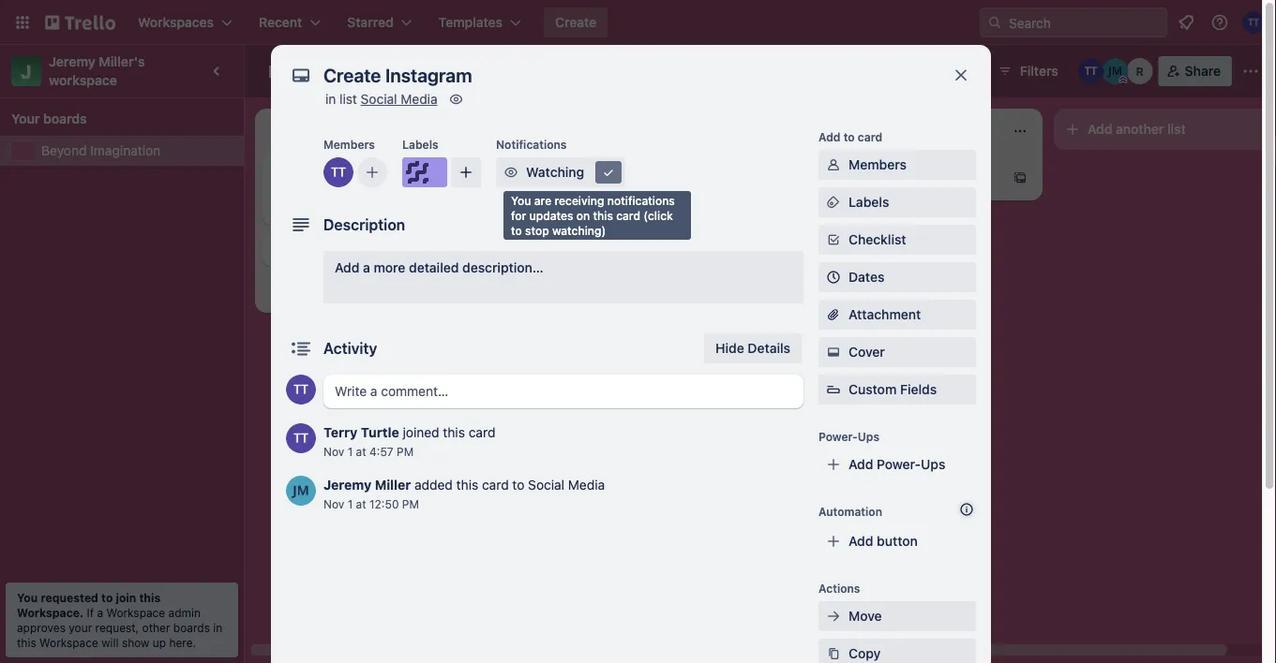 Task type: locate. For each thing, give the bounding box(es) containing it.
1 horizontal spatial jeremy miller (jeremymiller198) image
[[1102, 58, 1129, 84]]

1 vertical spatial you
[[17, 592, 38, 605]]

1 vertical spatial social
[[528, 478, 564, 493]]

0 vertical spatial beyond
[[268, 61, 329, 81]]

sm image
[[599, 163, 618, 182], [824, 193, 843, 212], [824, 343, 843, 362], [824, 645, 843, 664]]

terry
[[323, 425, 358, 441]]

create instagram link
[[274, 173, 491, 191]]

boards right your on the left top of page
[[43, 111, 87, 127]]

0 vertical spatial ups
[[858, 430, 880, 443]]

0 vertical spatial power-
[[819, 430, 858, 443]]

nov 1 at 4:57 pm link
[[323, 445, 414, 458]]

joined
[[403, 425, 439, 441]]

at
[[356, 445, 366, 458], [356, 498, 366, 511]]

sm image inside labels link
[[824, 193, 843, 212]]

workspace down join
[[106, 607, 165, 620]]

0 vertical spatial list
[[340, 91, 357, 107]]

beyond imagination link
[[41, 142, 233, 160]]

add a card button for create from template… icon
[[795, 163, 1005, 193]]

your boards with 1 items element
[[11, 108, 223, 130]]

this inside jeremy miller added this card to social media nov 1 at 12:50 pm
[[456, 478, 478, 493]]

4:57
[[369, 445, 393, 458]]

0 vertical spatial in
[[325, 91, 336, 107]]

members
[[323, 138, 375, 151], [849, 157, 907, 173]]

1 horizontal spatial list
[[1167, 121, 1186, 137]]

1 vertical spatial ups
[[921, 457, 945, 473]]

sm image for copy
[[824, 645, 843, 664]]

you up the workspace.
[[17, 592, 38, 605]]

a down add to card
[[853, 170, 861, 186]]

1 vertical spatial power-
[[877, 457, 921, 473]]

0 horizontal spatial labels
[[402, 138, 438, 151]]

add down power-ups
[[849, 457, 873, 473]]

activity
[[323, 340, 377, 358]]

1 horizontal spatial labels
[[849, 195, 889, 210]]

rubyanndersson (rubyanndersson) image
[[1127, 58, 1153, 84]]

create from template… image
[[480, 283, 495, 298]]

sm image left cover
[[824, 343, 843, 362]]

1 vertical spatial beyond imagination
[[41, 143, 161, 158]]

a left more in the left of the page
[[363, 260, 370, 276]]

members down add to card
[[849, 157, 907, 173]]

nov
[[323, 445, 344, 458], [323, 498, 344, 511]]

2 nov from the top
[[323, 498, 344, 511]]

add another list
[[1088, 121, 1186, 137]]

approves
[[17, 622, 66, 635]]

you requested to join this workspace.
[[17, 592, 161, 620]]

1 nov from the top
[[323, 445, 344, 458]]

imagination down your boards with 1 items element
[[90, 143, 161, 158]]

actions
[[819, 582, 860, 595]]

1 horizontal spatial social
[[528, 478, 564, 493]]

0 horizontal spatial add a card button
[[263, 276, 473, 306]]

0 notifications image
[[1175, 11, 1197, 34]]

power- down custom
[[819, 430, 858, 443]]

boards down the admin
[[173, 622, 210, 635]]

0 vertical spatial labels
[[402, 138, 438, 151]]

workspace down your
[[39, 637, 98, 650]]

in
[[325, 91, 336, 107], [213, 622, 223, 635]]

button
[[877, 534, 918, 549]]

1 vertical spatial pm
[[402, 498, 419, 511]]

None text field
[[314, 58, 933, 92]]

add
[[1088, 121, 1112, 137], [819, 130, 841, 143], [825, 170, 850, 186], [559, 215, 584, 231], [335, 260, 360, 276], [293, 283, 317, 298], [849, 457, 873, 473], [849, 534, 873, 549]]

0 vertical spatial create
[[555, 15, 596, 30]]

sm image left the checklist
[[824, 231, 843, 249]]

add a card down the receiving in the left of the page
[[559, 215, 625, 231]]

jeremy miller (jeremymiller198) image
[[1102, 58, 1129, 84], [286, 476, 316, 506]]

1 horizontal spatial members
[[849, 157, 907, 173]]

1 vertical spatial jeremy
[[323, 478, 372, 493]]

sm image inside members link
[[824, 156, 843, 174]]

1 vertical spatial at
[[356, 498, 366, 511]]

sm image for cover
[[824, 343, 843, 362]]

workspace.
[[17, 607, 84, 620]]

pm right 4:57
[[397, 445, 414, 458]]

0 horizontal spatial you
[[17, 592, 38, 605]]

sm image inside watching button
[[502, 163, 520, 182]]

card down notifications
[[616, 209, 640, 222]]

you are receiving notifications for updates on this card (click to stop watching)
[[511, 194, 675, 237]]

beyond
[[268, 61, 329, 81], [41, 143, 87, 158]]

2 1 from the top
[[348, 498, 353, 511]]

create
[[555, 15, 596, 30], [274, 174, 314, 189]]

you up for
[[511, 194, 531, 207]]

Write a comment text field
[[323, 375, 804, 409]]

this
[[593, 209, 613, 222], [443, 425, 465, 441], [456, 478, 478, 493], [139, 592, 161, 605], [17, 637, 36, 650]]

nov down the terry
[[323, 445, 344, 458]]

a
[[853, 170, 861, 186], [587, 215, 594, 231], [363, 260, 370, 276], [321, 283, 328, 298], [97, 607, 103, 620]]

1 vertical spatial create
[[274, 174, 314, 189]]

attachment button
[[819, 300, 976, 330]]

imagination up in list social media
[[333, 61, 428, 81]]

jeremy inside jeremy miller's workspace
[[49, 54, 95, 69]]

1 horizontal spatial create
[[555, 15, 596, 30]]

create for create
[[555, 15, 596, 30]]

jeremy up workspace
[[49, 54, 95, 69]]

add a card button down kickoff meeting link
[[263, 276, 473, 306]]

beyond imagination down your boards with 1 items element
[[41, 143, 161, 158]]

1 vertical spatial terry turtle (terryturtle) image
[[473, 195, 495, 218]]

1 horizontal spatial imagination
[[333, 61, 428, 81]]

list right the another on the top of the page
[[1167, 121, 1186, 137]]

0 vertical spatial social
[[361, 91, 397, 107]]

add a card button for create from template… image
[[263, 276, 473, 306]]

are
[[534, 194, 551, 207]]

members up add members to card icon
[[323, 138, 375, 151]]

0 horizontal spatial terry turtle (terryturtle) image
[[323, 158, 353, 188]]

sm image inside the checklist "link"
[[824, 231, 843, 249]]

labels up the checklist
[[849, 195, 889, 210]]

jeremy
[[49, 54, 95, 69], [323, 478, 372, 493]]

ups
[[858, 430, 880, 443], [921, 457, 945, 473]]

this down approves
[[17, 637, 36, 650]]

1 horizontal spatial power-
[[877, 457, 921, 473]]

0 horizontal spatial ups
[[858, 430, 880, 443]]

this inside you requested to join this workspace.
[[139, 592, 161, 605]]

another
[[1116, 121, 1164, 137]]

you
[[511, 194, 531, 207], [17, 592, 38, 605]]

thoughts
[[559, 162, 610, 175]]

dates button
[[819, 263, 976, 293]]

sm image down actions
[[824, 608, 843, 626]]

terry turtle (terryturtle) image
[[1242, 11, 1265, 34], [1078, 58, 1104, 84], [286, 375, 316, 405], [286, 424, 316, 454]]

0 vertical spatial add a card button
[[795, 163, 1005, 193]]

0 vertical spatial nov
[[323, 445, 344, 458]]

0 vertical spatial at
[[356, 445, 366, 458]]

pm down miller
[[402, 498, 419, 511]]

0 horizontal spatial power-
[[819, 430, 858, 443]]

0 vertical spatial imagination
[[333, 61, 428, 81]]

0 vertical spatial beyond imagination
[[268, 61, 428, 81]]

checklist link
[[819, 225, 976, 255]]

terry turtle (terryturtle) image left for
[[473, 195, 495, 218]]

sm image left copy
[[824, 645, 843, 664]]

this right "joined"
[[443, 425, 465, 441]]

add a card down kickoff meeting
[[293, 283, 359, 298]]

0 vertical spatial add a card
[[825, 170, 892, 186]]

0 horizontal spatial media
[[401, 91, 437, 107]]

to
[[844, 130, 855, 143], [511, 224, 522, 237], [512, 478, 525, 493], [101, 592, 113, 605]]

jeremy miller (jeremymiller198) image left r
[[1102, 58, 1129, 84]]

for
[[511, 209, 526, 222]]

open information menu image
[[1210, 13, 1229, 32]]

0 vertical spatial pm
[[397, 445, 414, 458]]

0 horizontal spatial list
[[340, 91, 357, 107]]

2 at from the top
[[356, 498, 366, 511]]

1 horizontal spatial terry turtle (terryturtle) image
[[473, 195, 495, 218]]

add a card button up the checklist "link" on the top right of the page
[[795, 163, 1005, 193]]

1 horizontal spatial beyond
[[268, 61, 329, 81]]

move
[[849, 609, 882, 624]]

add a card button down notifications
[[529, 208, 739, 238]]

detailed
[[409, 260, 459, 276]]

2 vertical spatial add a card
[[293, 283, 359, 298]]

1 vertical spatial imagination
[[90, 143, 161, 158]]

this inside you are receiving notifications for updates on this card (click to stop watching)
[[593, 209, 613, 222]]

ups up add power-ups
[[858, 430, 880, 443]]

beyond inside text box
[[268, 61, 329, 81]]

1 vertical spatial jeremy miller (jeremymiller198) image
[[286, 476, 316, 506]]

in inside if a workspace admin approves your request, other boards in this workspace will show up here.
[[213, 622, 223, 635]]

add down automation
[[849, 534, 873, 549]]

nov inside jeremy miller added this card to social media nov 1 at 12:50 pm
[[323, 498, 344, 511]]

create for create instagram
[[274, 174, 314, 189]]

if a workspace admin approves your request, other boards in this workspace will show up here.
[[17, 607, 223, 650]]

social media link
[[361, 91, 437, 107]]

power- inside add power-ups link
[[877, 457, 921, 473]]

notifications
[[496, 138, 567, 151]]

this right on
[[593, 209, 613, 222]]

1 1 from the top
[[348, 445, 353, 458]]

add a card down add to card
[[825, 170, 892, 186]]

hide details
[[716, 341, 790, 356]]

1 vertical spatial members
[[849, 157, 907, 173]]

1 horizontal spatial workspace
[[106, 607, 165, 620]]

0 horizontal spatial in
[[213, 622, 223, 635]]

1 vertical spatial 1
[[348, 498, 353, 511]]

1 horizontal spatial you
[[511, 194, 531, 207]]

1 left 12:50
[[348, 498, 353, 511]]

1 vertical spatial boards
[[173, 622, 210, 635]]

1 down the terry
[[348, 445, 353, 458]]

in right other
[[213, 622, 223, 635]]

a down the receiving in the left of the page
[[587, 215, 594, 231]]

on
[[576, 209, 590, 222]]

0 vertical spatial jeremy
[[49, 54, 95, 69]]

to right added
[[512, 478, 525, 493]]

(click
[[643, 209, 673, 222]]

1 vertical spatial in
[[213, 622, 223, 635]]

0 vertical spatial 1
[[348, 445, 353, 458]]

0 horizontal spatial imagination
[[90, 143, 161, 158]]

1 at from the top
[[356, 445, 366, 458]]

terry turtle (terryturtle) image
[[323, 158, 353, 188], [473, 195, 495, 218]]

0 vertical spatial members
[[323, 138, 375, 151]]

watching
[[526, 165, 584, 180]]

you inside you are receiving notifications for updates on this card (click to stop watching)
[[511, 194, 531, 207]]

hide details link
[[704, 334, 802, 364]]

at left 4:57
[[356, 445, 366, 458]]

sm image inside move link
[[824, 608, 843, 626]]

add down add to card
[[825, 170, 850, 186]]

0 vertical spatial jeremy miller (jeremymiller198) image
[[1102, 58, 1129, 84]]

sm image up the receiving in the left of the page
[[599, 163, 618, 182]]

kickoff
[[274, 241, 316, 257]]

list down 'beyond imagination' text box
[[340, 91, 357, 107]]

jeremy inside jeremy miller added this card to social media nov 1 at 12:50 pm
[[323, 478, 372, 493]]

labels up color: purple, title: none image
[[402, 138, 438, 151]]

0 horizontal spatial beyond imagination
[[41, 143, 161, 158]]

1 horizontal spatial beyond imagination
[[268, 61, 428, 81]]

beyond down your boards
[[41, 143, 87, 158]]

in down 'beyond imagination' text box
[[325, 91, 336, 107]]

nov left 12:50
[[323, 498, 344, 511]]

receiving
[[555, 194, 604, 207]]

primary element
[[0, 0, 1276, 45]]

you inside you requested to join this workspace.
[[17, 592, 38, 605]]

0 vertical spatial media
[[401, 91, 437, 107]]

social
[[361, 91, 397, 107], [528, 478, 564, 493]]

0 horizontal spatial beyond
[[41, 143, 87, 158]]

jeremy up nov 1 at 12:50 pm 'link'
[[323, 478, 372, 493]]

create inside create instagram link
[[274, 174, 314, 189]]

1 vertical spatial list
[[1167, 121, 1186, 137]]

Board name text field
[[259, 56, 437, 86]]

card up labels link
[[864, 170, 892, 186]]

sm image down add to card
[[824, 193, 843, 212]]

0 horizontal spatial create
[[274, 174, 314, 189]]

0 vertical spatial terry turtle (terryturtle) image
[[323, 158, 353, 188]]

a right if
[[97, 607, 103, 620]]

terry turtle (terryturtle) image left add members to card icon
[[323, 158, 353, 188]]

beyond up in list social media
[[268, 61, 329, 81]]

1 vertical spatial add a card button
[[529, 208, 739, 238]]

sm image inside the cover link
[[824, 343, 843, 362]]

move link
[[819, 602, 976, 632]]

other
[[142, 622, 170, 635]]

1 horizontal spatial boards
[[173, 622, 210, 635]]

card down meeting
[[331, 283, 359, 298]]

1 horizontal spatial jeremy
[[323, 478, 372, 493]]

kickoff meeting link
[[274, 240, 491, 259]]

beyond imagination up in list social media
[[268, 61, 428, 81]]

0 vertical spatial boards
[[43, 111, 87, 127]]

social inside jeremy miller added this card to social media nov 1 at 12:50 pm
[[528, 478, 564, 493]]

join
[[116, 592, 136, 605]]

create inside the create button
[[555, 15, 596, 30]]

1 horizontal spatial media
[[568, 478, 605, 493]]

miller
[[375, 478, 411, 493]]

sm image down add to card
[[824, 156, 843, 174]]

1 vertical spatial add a card
[[559, 215, 625, 231]]

star or unstar board image
[[449, 64, 464, 79]]

watching)
[[552, 224, 606, 237]]

labels
[[402, 138, 438, 151], [849, 195, 889, 210]]

power- down power-ups
[[877, 457, 921, 473]]

card inside you are receiving notifications for updates on this card (click to stop watching)
[[616, 209, 640, 222]]

to left join
[[101, 592, 113, 605]]

this right added
[[456, 478, 478, 493]]

at inside jeremy miller added this card to social media nov 1 at 12:50 pm
[[356, 498, 366, 511]]

2 vertical spatial add a card button
[[263, 276, 473, 306]]

1 vertical spatial workspace
[[39, 637, 98, 650]]

card right added
[[482, 478, 509, 493]]

2 horizontal spatial add a card button
[[795, 163, 1005, 193]]

0 horizontal spatial jeremy
[[49, 54, 95, 69]]

jeremy miller (jeremymiller198) image left nov 1 at 12:50 pm 'link'
[[286, 476, 316, 506]]

add left the another on the top of the page
[[1088, 121, 1112, 137]]

meeting
[[320, 241, 369, 257]]

ups down fields
[[921, 457, 945, 473]]

custom
[[849, 382, 897, 398]]

card right "joined"
[[469, 425, 495, 441]]

pm inside terry turtle joined this card nov 1 at 4:57 pm
[[397, 445, 414, 458]]

cover
[[849, 345, 885, 360]]

sm image
[[447, 90, 466, 109], [824, 156, 843, 174], [502, 163, 520, 182], [824, 231, 843, 249], [824, 608, 843, 626]]

miller's
[[99, 54, 145, 69]]

to down for
[[511, 224, 522, 237]]

members inside members link
[[849, 157, 907, 173]]

sm image down notifications
[[502, 163, 520, 182]]

sm image inside copy link
[[824, 645, 843, 664]]

1 horizontal spatial ups
[[921, 457, 945, 473]]

at left 12:50
[[356, 498, 366, 511]]

card
[[858, 130, 882, 143], [864, 170, 892, 186], [616, 209, 640, 222], [598, 215, 625, 231], [331, 283, 359, 298], [469, 425, 495, 441], [482, 478, 509, 493]]

1 vertical spatial media
[[568, 478, 605, 493]]

this right join
[[139, 592, 161, 605]]

you for you requested to join this workspace.
[[17, 592, 38, 605]]

hide
[[716, 341, 744, 356]]

0 horizontal spatial jeremy miller (jeremymiller198) image
[[286, 476, 316, 506]]

0 vertical spatial you
[[511, 194, 531, 207]]

add a more detailed description… link
[[323, 251, 804, 304]]

add to card
[[819, 130, 882, 143]]

1 vertical spatial nov
[[323, 498, 344, 511]]



Task type: vqa. For each thing, say whether or not it's contained in the screenshot.
Color: bold red, title: "Thoughts" element
yes



Task type: describe. For each thing, give the bounding box(es) containing it.
your boards
[[11, 111, 87, 127]]

media inside jeremy miller added this card to social media nov 1 at 12:50 pm
[[568, 478, 605, 493]]

1 horizontal spatial add a card
[[559, 215, 625, 231]]

0 horizontal spatial add a card
[[293, 283, 359, 298]]

notifications
[[607, 194, 675, 207]]

more
[[374, 260, 405, 276]]

fields
[[900, 382, 937, 398]]

jeremy for jeremy miller's workspace
[[49, 54, 95, 69]]

updates
[[529, 209, 573, 222]]

show
[[122, 637, 149, 650]]

add power-ups link
[[819, 450, 976, 480]]

attachment
[[849, 307, 921, 323]]

sm image for labels
[[824, 193, 843, 212]]

add down kickoff
[[293, 283, 317, 298]]

at inside terry turtle joined this card nov 1 at 4:57 pm
[[356, 445, 366, 458]]

copy
[[849, 646, 881, 662]]

watching button
[[496, 158, 625, 188]]

power-ups
[[819, 430, 880, 443]]

workspace
[[49, 73, 117, 88]]

details
[[748, 341, 790, 356]]

share button
[[1159, 56, 1232, 86]]

turtle
[[361, 425, 399, 441]]

jeremy for jeremy miller added this card to social media nov 1 at 12:50 pm
[[323, 478, 372, 493]]

card up members link
[[858, 130, 882, 143]]

your
[[11, 111, 40, 127]]

jeremy miller added this card to social media nov 1 at 12:50 pm
[[323, 478, 605, 511]]

add down meeting
[[335, 260, 360, 276]]

share
[[1185, 63, 1221, 79]]

thoughts thinking
[[540, 162, 610, 189]]

color: bold red, title: "thoughts" element
[[540, 161, 610, 175]]

pm inside jeremy miller added this card to social media nov 1 at 12:50 pm
[[402, 498, 419, 511]]

description
[[323, 216, 405, 234]]

add members to card image
[[365, 163, 380, 182]]

1 inside terry turtle joined this card nov 1 at 4:57 pm
[[348, 445, 353, 458]]

to inside jeremy miller added this card to social media nov 1 at 12:50 pm
[[512, 478, 525, 493]]

boards inside if a workspace admin approves your request, other boards in this workspace will show up here.
[[173, 622, 210, 635]]

sm image for watching
[[502, 163, 520, 182]]

thinking
[[540, 174, 592, 189]]

1 horizontal spatial add a card button
[[529, 208, 739, 238]]

if
[[87, 607, 94, 620]]

create instagram
[[274, 174, 378, 189]]

copy link
[[819, 639, 976, 664]]

request,
[[95, 622, 139, 635]]

sm image for members
[[824, 156, 843, 174]]

stop
[[525, 224, 549, 237]]

12:50
[[369, 498, 399, 511]]

custom fields button
[[819, 381, 976, 399]]

add a more detailed description…
[[335, 260, 543, 276]]

sm image for move
[[824, 608, 843, 626]]

add another list button
[[1054, 109, 1276, 150]]

create button
[[544, 8, 608, 38]]

add button
[[849, 534, 918, 549]]

1 vertical spatial beyond
[[41, 143, 87, 158]]

automation
[[819, 505, 882, 518]]

kickoff meeting
[[274, 241, 369, 257]]

add power-ups
[[849, 457, 945, 473]]

automation image
[[958, 56, 984, 83]]

color: purple, title: none image
[[402, 158, 447, 188]]

up
[[153, 637, 166, 650]]

terry turtle joined this card nov 1 at 4:57 pm
[[323, 425, 495, 458]]

imagination inside text box
[[333, 61, 428, 81]]

description…
[[462, 260, 543, 276]]

added
[[415, 478, 453, 493]]

card inside terry turtle joined this card nov 1 at 4:57 pm
[[469, 425, 495, 441]]

filters
[[1020, 63, 1058, 79]]

to up members link
[[844, 130, 855, 143]]

requested
[[41, 592, 98, 605]]

Search field
[[1002, 8, 1166, 37]]

nov 1 at 12:50 pm link
[[323, 498, 419, 511]]

0 vertical spatial workspace
[[106, 607, 165, 620]]

instagram
[[318, 174, 378, 189]]

to inside you are receiving notifications for updates on this card (click to stop watching)
[[511, 224, 522, 237]]

add up members link
[[819, 130, 841, 143]]

1 vertical spatial labels
[[849, 195, 889, 210]]

card inside jeremy miller added this card to social media nov 1 at 12:50 pm
[[482, 478, 509, 493]]

admin
[[168, 607, 201, 620]]

j
[[21, 60, 32, 82]]

2 horizontal spatial add a card
[[825, 170, 892, 186]]

cover link
[[819, 338, 976, 368]]

sm image for checklist
[[824, 231, 843, 249]]

will
[[101, 637, 119, 650]]

add button button
[[819, 527, 976, 557]]

0 horizontal spatial members
[[323, 138, 375, 151]]

0 horizontal spatial social
[[361, 91, 397, 107]]

here.
[[169, 637, 196, 650]]

jeremy miller's workspace
[[49, 54, 148, 88]]

checklist
[[849, 232, 906, 248]]

card right on
[[598, 215, 625, 231]]

beyond imagination inside text box
[[268, 61, 428, 81]]

workspace visible image
[[482, 64, 497, 79]]

your
[[69, 622, 92, 635]]

1 inside jeremy miller added this card to social media nov 1 at 12:50 pm
[[348, 498, 353, 511]]

this inside if a workspace admin approves your request, other boards in this workspace will show up here.
[[17, 637, 36, 650]]

dates
[[849, 270, 885, 285]]

sm image inside watching button
[[599, 163, 618, 182]]

this inside terry turtle joined this card nov 1 at 4:57 pm
[[443, 425, 465, 441]]

back to home image
[[45, 8, 115, 38]]

nov inside terry turtle joined this card nov 1 at 4:57 pm
[[323, 445, 344, 458]]

0 horizontal spatial boards
[[43, 111, 87, 127]]

list inside button
[[1167, 121, 1186, 137]]

you for you are receiving notifications for updates on this card (click to stop watching)
[[511, 194, 531, 207]]

1 horizontal spatial in
[[325, 91, 336, 107]]

add down the receiving in the left of the page
[[559, 215, 584, 231]]

custom fields
[[849, 382, 937, 398]]

members link
[[819, 150, 976, 180]]

labels link
[[819, 188, 976, 218]]

r button
[[1127, 58, 1153, 84]]

sm image down star or unstar board image
[[447, 90, 466, 109]]

a inside if a workspace admin approves your request, other boards in this workspace will show up here.
[[97, 607, 103, 620]]

to inside you requested to join this workspace.
[[101, 592, 113, 605]]

thinking link
[[540, 173, 758, 191]]

in list social media
[[325, 91, 437, 107]]

a down kickoff meeting
[[321, 283, 328, 298]]

search image
[[987, 15, 1002, 30]]

0 horizontal spatial workspace
[[39, 637, 98, 650]]

create from template… image
[[1013, 171, 1028, 186]]

show menu image
[[1241, 62, 1260, 81]]



